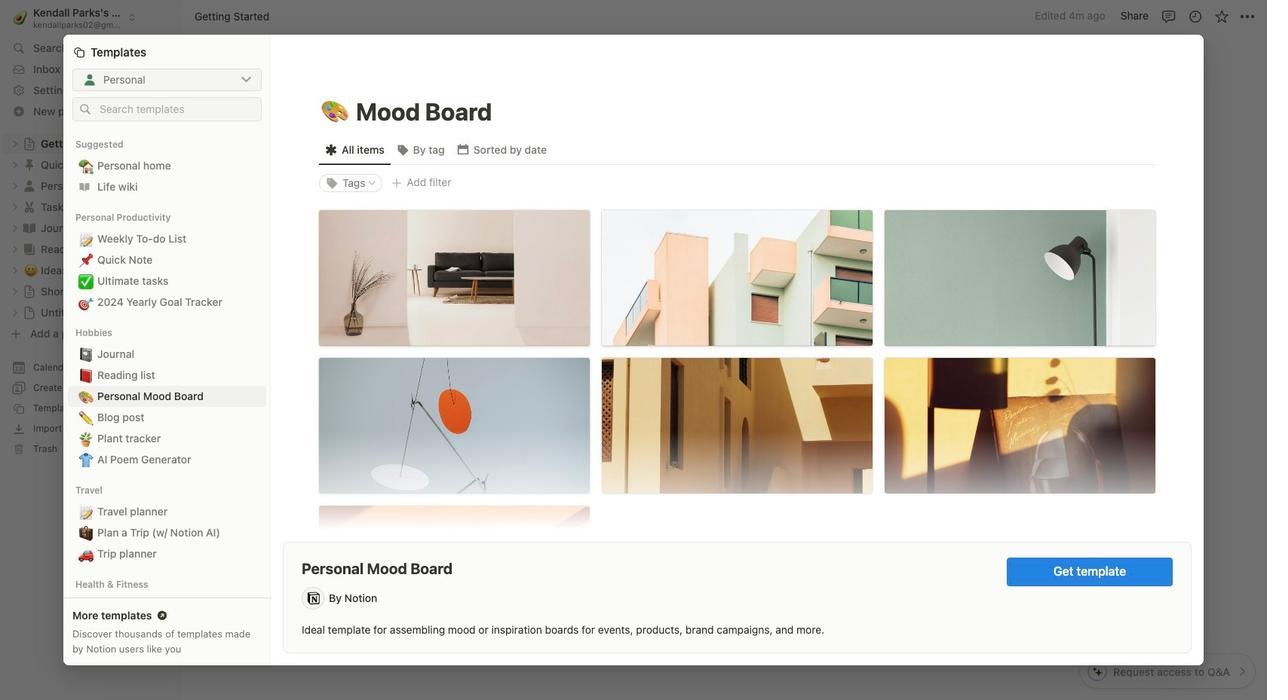 Task type: locate. For each thing, give the bounding box(es) containing it.
📝 image up 🧳 icon
[[78, 502, 94, 522]]

🏡 image
[[78, 156, 94, 176]]

comments image
[[1161, 9, 1177, 24]]

updates image
[[1188, 9, 1203, 24]]

📝 image up 📌 icon at the left top of page
[[78, 229, 94, 249]]

favorite image
[[1214, 9, 1229, 24]]

2 📝 image from the top
[[78, 502, 94, 522]]

📝 image
[[78, 229, 94, 249], [78, 502, 94, 522]]

👕 image
[[78, 450, 94, 470]]

0 vertical spatial 📝 image
[[78, 229, 94, 249]]

📝 image for 🧳 icon
[[78, 502, 94, 522]]

🎨 image
[[321, 95, 349, 130]]

🪴 image
[[78, 429, 94, 449]]

1 📝 image from the top
[[78, 229, 94, 249]]

📌 image
[[78, 250, 94, 270]]

1 vertical spatial 📝 image
[[78, 502, 94, 522]]

Search templates text field
[[100, 103, 254, 115]]

🎨 page icon image
[[321, 95, 349, 130]]



Task type: vqa. For each thing, say whether or not it's contained in the screenshot.
Favorite icon
yes



Task type: describe. For each thing, give the bounding box(es) containing it.
🚗 image
[[78, 545, 94, 564]]

🧳 image
[[78, 524, 94, 543]]

📝 image for 📌 icon at the left top of page
[[78, 229, 94, 249]]

📕 image
[[78, 366, 94, 385]]

✏️ image
[[78, 408, 94, 428]]

🎯 image
[[78, 293, 94, 312]]

🥑 image
[[13, 8, 27, 27]]

📓 image
[[78, 345, 94, 364]]

🎨 image
[[78, 387, 94, 407]]

👉 image
[[459, 474, 474, 493]]

✅ image
[[78, 272, 94, 291]]

📝 image
[[78, 597, 94, 616]]



